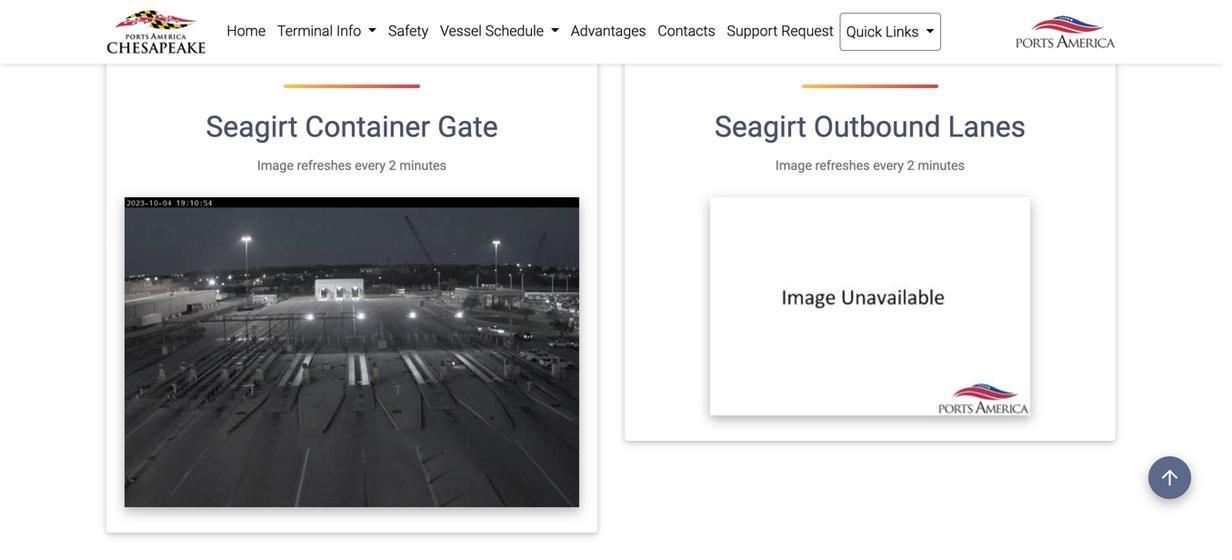Task type: describe. For each thing, give the bounding box(es) containing it.
minutes for outbound
[[918, 158, 965, 173]]

safety
[[388, 22, 429, 40]]

cameras
[[200, 14, 257, 32]]

support
[[727, 22, 778, 40]]

seagirt for seagirt outbound lanes
[[715, 110, 807, 144]]

quick links link
[[840, 13, 941, 51]]

gate cameras
[[167, 14, 257, 32]]

refreshes for container
[[297, 158, 352, 173]]

advantages
[[571, 22, 646, 40]]

seagirt outbound lanes
[[715, 110, 1026, 144]]

1 horizontal spatial home link
[[221, 13, 272, 49]]

home for the home link to the left
[[107, 14, 146, 32]]

request
[[782, 22, 834, 40]]

live image image for container
[[125, 198, 579, 508]]

outbound
[[814, 110, 941, 144]]

advantages link
[[565, 13, 652, 49]]

image for outbound
[[776, 158, 812, 173]]

every for outbound
[[873, 158, 904, 173]]

image refreshes every 2 minutes for container
[[257, 158, 447, 173]]

2 for container
[[389, 158, 396, 173]]



Task type: vqa. For each thing, say whether or not it's contained in the screenshot.
Number
no



Task type: locate. For each thing, give the bounding box(es) containing it.
lanes
[[948, 110, 1026, 144]]

1 image refreshes every 2 minutes from the left
[[257, 158, 447, 173]]

0 horizontal spatial image refreshes every 2 minutes
[[257, 158, 447, 173]]

home link
[[107, 12, 146, 34], [221, 13, 272, 49]]

image refreshes every 2 minutes
[[257, 158, 447, 173], [776, 158, 965, 173]]

container
[[305, 110, 430, 144]]

0 horizontal spatial seagirt
[[206, 110, 298, 144]]

2 every from the left
[[873, 158, 904, 173]]

0 horizontal spatial gate
[[167, 14, 196, 32]]

minutes for container
[[400, 158, 447, 173]]

support request
[[727, 22, 834, 40]]

2 minutes from the left
[[918, 158, 965, 173]]

go to top image
[[1149, 457, 1192, 499]]

minutes down lanes
[[918, 158, 965, 173]]

2 live image image from the left
[[710, 198, 1031, 416]]

1 horizontal spatial gate
[[438, 110, 498, 144]]

live image image for outbound
[[710, 198, 1031, 416]]

refreshes down seagirt outbound lanes
[[815, 158, 870, 173]]

seagirt container gate
[[206, 110, 498, 144]]

contacts link
[[652, 13, 721, 49]]

2 for outbound
[[907, 158, 915, 173]]

home
[[107, 14, 146, 32], [227, 22, 266, 40]]

every down outbound
[[873, 158, 904, 173]]

2 image from the left
[[776, 158, 812, 173]]

image for container
[[257, 158, 294, 173]]

quick links
[[847, 23, 923, 40]]

1 refreshes from the left
[[297, 158, 352, 173]]

1 every from the left
[[355, 158, 386, 173]]

seagirt for seagirt container gate
[[206, 110, 298, 144]]

1 horizontal spatial minutes
[[918, 158, 965, 173]]

contacts
[[658, 22, 716, 40]]

refreshes down 'seagirt container gate'
[[297, 158, 352, 173]]

every
[[355, 158, 386, 173], [873, 158, 904, 173]]

0 horizontal spatial 2
[[389, 158, 396, 173]]

0 vertical spatial gate
[[167, 14, 196, 32]]

every down "container"
[[355, 158, 386, 173]]

1 image from the left
[[257, 158, 294, 173]]

2 seagirt from the left
[[715, 110, 807, 144]]

support request link
[[721, 13, 840, 49]]

1 live image image from the left
[[125, 198, 579, 508]]

links
[[886, 23, 919, 40]]

gate
[[167, 14, 196, 32], [438, 110, 498, 144]]

seagirt
[[206, 110, 298, 144], [715, 110, 807, 144]]

1 horizontal spatial home
[[227, 22, 266, 40]]

0 horizontal spatial every
[[355, 158, 386, 173]]

1 seagirt from the left
[[206, 110, 298, 144]]

1 horizontal spatial image
[[776, 158, 812, 173]]

minutes
[[400, 158, 447, 173], [918, 158, 965, 173]]

1 vertical spatial gate
[[438, 110, 498, 144]]

home for rightmost the home link
[[227, 22, 266, 40]]

image
[[257, 158, 294, 173], [776, 158, 812, 173]]

image refreshes every 2 minutes for outbound
[[776, 158, 965, 173]]

image refreshes every 2 minutes down seagirt outbound lanes
[[776, 158, 965, 173]]

refreshes for outbound
[[815, 158, 870, 173]]

1 horizontal spatial 2
[[907, 158, 915, 173]]

1 horizontal spatial live image image
[[710, 198, 1031, 416]]

image refreshes every 2 minutes down 'seagirt container gate'
[[257, 158, 447, 173]]

live image image
[[125, 198, 579, 508], [710, 198, 1031, 416]]

2 down outbound
[[907, 158, 915, 173]]

quick
[[847, 23, 882, 40]]

0 horizontal spatial home
[[107, 14, 146, 32]]

2 refreshes from the left
[[815, 158, 870, 173]]

minutes down "container"
[[400, 158, 447, 173]]

0 horizontal spatial home link
[[107, 12, 146, 34]]

2 down "container"
[[389, 158, 396, 173]]

1 horizontal spatial image refreshes every 2 minutes
[[776, 158, 965, 173]]

1 horizontal spatial seagirt
[[715, 110, 807, 144]]

every for container
[[355, 158, 386, 173]]

1 horizontal spatial every
[[873, 158, 904, 173]]

refreshes
[[297, 158, 352, 173], [815, 158, 870, 173]]

2 2 from the left
[[907, 158, 915, 173]]

1 horizontal spatial refreshes
[[815, 158, 870, 173]]

2 image refreshes every 2 minutes from the left
[[776, 158, 965, 173]]

1 minutes from the left
[[400, 158, 447, 173]]

2
[[389, 158, 396, 173], [907, 158, 915, 173]]

1 2 from the left
[[389, 158, 396, 173]]

image down seagirt outbound lanes
[[776, 158, 812, 173]]

0 horizontal spatial refreshes
[[297, 158, 352, 173]]

image down 'seagirt container gate'
[[257, 158, 294, 173]]

0 horizontal spatial minutes
[[400, 158, 447, 173]]

safety link
[[383, 13, 434, 49]]

0 horizontal spatial live image image
[[125, 198, 579, 508]]

0 horizontal spatial image
[[257, 158, 294, 173]]



